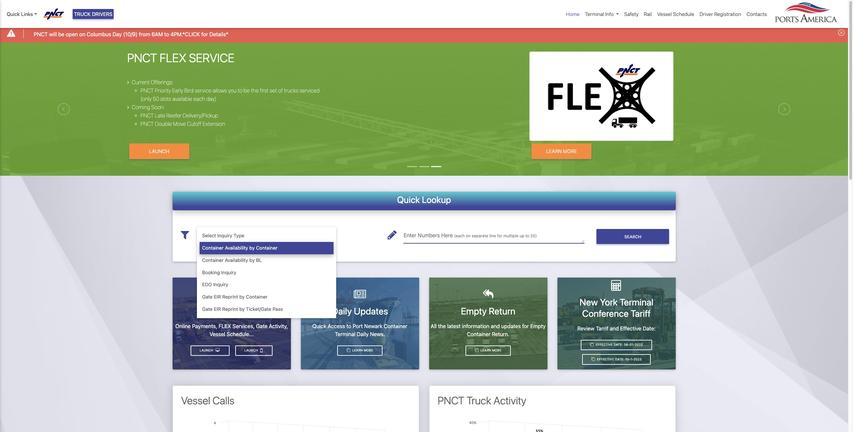 Task type: describe. For each thing, give the bounding box(es) containing it.
to inside 'enter numbers here (each on separate line for multiple up to 20)'
[[526, 234, 529, 239]]

numbers
[[418, 233, 440, 239]]

container inside all the latest information and updates for empty container return.
[[467, 331, 491, 337]]

day)
[[206, 96, 216, 102]]

safety
[[624, 11, 639, 17]]

inquiry for select
[[217, 233, 232, 239]]

tariff
[[631, 308, 651, 319]]

activity
[[494, 395, 526, 407]]

drivers
[[92, 11, 112, 17]]

updates
[[501, 323, 521, 329]]

you
[[228, 88, 237, 94]]

on for columbus
[[79, 31, 85, 37]]

learn for empty return
[[481, 349, 491, 353]]

terminal info link
[[582, 8, 622, 20]]

extension
[[203, 121, 225, 127]]

pnct truck activity
[[438, 395, 526, 407]]

york
[[600, 297, 618, 308]]

quick for quick lookup
[[397, 194, 420, 205]]

gate for gate eir reprint by container
[[202, 294, 213, 300]]

tos
[[200, 306, 218, 317]]

launch button
[[129, 144, 189, 159]]

truck drivers link
[[73, 9, 114, 19]]

clone image for daily updates
[[347, 349, 350, 353]]

container down select
[[202, 245, 224, 251]]

serviced
[[300, 88, 320, 94]]

bird
[[184, 88, 194, 94]]

pnct will be open on columbus day (10/9) from 6am to 4pm.*click for details* alert
[[0, 25, 848, 43]]

launch for mobile icon
[[244, 349, 259, 353]]

coming soon: pnct late reefer delivery/pickup pnct double move cutoff extension
[[132, 104, 225, 127]]

of
[[278, 88, 283, 94]]

effective date: 06-01-2023
[[595, 343, 643, 347]]

online
[[175, 323, 191, 329]]

container availability by bl
[[202, 258, 262, 263]]

be inside current offerings: pnct priority early bird service allows you to be the first set of trucks serviced (only 50 slots available each day)
[[244, 88, 250, 94]]

all the latest information and updates for empty container return.
[[431, 323, 546, 337]]

updates
[[354, 306, 388, 317]]

reprint for ticket/gate
[[222, 307, 238, 312]]

truck drivers
[[74, 11, 112, 17]]

vessel for calls
[[181, 395, 210, 407]]

launch inside button
[[149, 148, 169, 154]]

set
[[270, 88, 277, 94]]

new
[[580, 297, 598, 308]]

effective date: 06-01-2023 link
[[581, 340, 652, 351]]

learn more link for daily updates
[[337, 346, 382, 356]]

quick for quick access to port newark container terminal daily news.
[[312, 323, 326, 329]]

here
[[441, 233, 453, 239]]

edo
[[202, 282, 212, 288]]

for inside pnct will be open on columbus day (10/9) from 6am to 4pm.*click for details* link
[[201, 31, 208, 37]]

inquiry for edo
[[213, 282, 228, 288]]

quick lookup
[[397, 194, 451, 205]]

empty inside all the latest information and updates for empty container return.
[[530, 323, 546, 329]]

for inside 'enter numbers here (each on separate line for multiple up to 20)'
[[497, 234, 502, 239]]

pnct will be open on columbus day (10/9) from 6am to 4pm.*click for details*
[[34, 31, 228, 37]]

quick for quick links
[[7, 11, 20, 17]]

coming
[[132, 104, 150, 110]]

by right the web
[[239, 307, 245, 312]]

for inside all the latest information and updates for empty container return.
[[522, 323, 529, 329]]

2023 for 01-
[[635, 343, 643, 347]]

quick access to port newark container terminal daily news.
[[312, 323, 407, 337]]

pnct inside current offerings: pnct priority early bird service allows you to be the first set of trucks serviced (only 50 slots available each day)
[[141, 88, 154, 94]]

double
[[155, 121, 172, 127]]

vessel calls
[[181, 395, 234, 407]]

2 horizontal spatial more
[[563, 148, 577, 154]]

news.
[[370, 331, 385, 337]]

offerings:
[[151, 79, 174, 85]]

availability for container
[[225, 245, 248, 251]]

quick links link
[[7, 10, 37, 18]]

rail
[[644, 11, 652, 17]]

driver registration
[[700, 11, 741, 17]]

late
[[155, 113, 165, 119]]

all
[[431, 323, 437, 329]]

inquiry for booking
[[221, 270, 236, 275]]

0 horizontal spatial flex
[[160, 51, 186, 65]]

0 vertical spatial terminal
[[585, 11, 604, 17]]

web
[[220, 306, 238, 317]]

enter numbers here (each on separate line for multiple up to 20)
[[404, 233, 537, 239]]

gate eir reprint by ticket/gate pass
[[202, 307, 283, 312]]

be inside alert
[[58, 31, 64, 37]]

more for empty return
[[492, 349, 502, 353]]

schedule...
[[227, 331, 254, 337]]

portal
[[240, 306, 263, 317]]

by up gate eir reprint by ticket/gate pass
[[239, 294, 245, 300]]

gate for gate eir reprint by ticket/gate pass
[[202, 307, 213, 312]]

return
[[489, 306, 515, 317]]

pass
[[273, 307, 283, 312]]

learn for daily updates
[[352, 349, 363, 353]]

home
[[566, 11, 580, 17]]

review tarrif and effective date:
[[577, 326, 656, 332]]

and inside all the latest information and updates for empty container return.
[[491, 323, 500, 329]]

select inquiry type
[[202, 233, 244, 239]]

priority
[[155, 88, 171, 94]]

1 horizontal spatial and
[[610, 326, 619, 332]]

enter
[[404, 233, 416, 239]]

06-
[[624, 343, 630, 347]]

4pm.*click
[[171, 31, 200, 37]]

info
[[605, 11, 614, 17]]

(10/9)
[[123, 31, 138, 37]]

available
[[172, 96, 192, 102]]

calls
[[213, 395, 234, 407]]

clone image inside effective date: 10-1-2023 link
[[591, 358, 595, 362]]

0 vertical spatial date:
[[643, 326, 656, 332]]

activity,
[[269, 323, 288, 329]]

container up booking
[[202, 258, 224, 263]]

vessel inside online payments, flex services, gate activity, vessel schedule...
[[210, 331, 225, 337]]

current
[[132, 79, 150, 85]]

01-
[[630, 343, 635, 347]]

availability for bl
[[225, 258, 248, 263]]

port
[[353, 323, 363, 329]]

newark
[[364, 323, 382, 329]]

rail link
[[641, 8, 655, 20]]

desktop image
[[216, 349, 220, 353]]

launch for desktop icon
[[200, 349, 214, 353]]

1 launch link from the left
[[235, 346, 273, 356]]

search button
[[597, 229, 669, 244]]

effective for effective date: 06-01-2023
[[596, 343, 613, 347]]

service
[[189, 51, 234, 65]]

daily updates
[[332, 306, 388, 317]]

2 launch link from the left
[[190, 346, 230, 356]]

container up ticket/gate
[[246, 294, 267, 300]]

2023 for 1-
[[634, 358, 642, 362]]

day
[[113, 31, 122, 37]]

effective date: 10-1-2023 link
[[582, 355, 651, 365]]



Task type: vqa. For each thing, say whether or not it's contained in the screenshot.
Launch
yes



Task type: locate. For each thing, give the bounding box(es) containing it.
eir up "payments,"
[[214, 307, 221, 312]]

1 vertical spatial terminal
[[620, 297, 654, 308]]

eir for gate eir reprint by ticket/gate pass
[[214, 307, 221, 312]]

2 vertical spatial for
[[522, 323, 529, 329]]

reefer
[[166, 113, 182, 119]]

the right all
[[438, 323, 446, 329]]

on for separate
[[466, 234, 471, 239]]

0 vertical spatial the
[[251, 88, 259, 94]]

0 horizontal spatial quick
[[7, 11, 20, 17]]

flex down the web
[[219, 323, 231, 329]]

1 horizontal spatial learn
[[481, 349, 491, 353]]

quick inside quick access to port newark container terminal daily news.
[[312, 323, 326, 329]]

vessel schedule
[[657, 11, 694, 17]]

clone image for empty return
[[475, 349, 479, 353]]

1 horizontal spatial be
[[244, 88, 250, 94]]

0 horizontal spatial learn more link
[[337, 346, 382, 356]]

will
[[49, 31, 57, 37]]

to inside quick access to port newark container terminal daily news.
[[346, 323, 351, 329]]

20)
[[530, 234, 537, 239]]

0 vertical spatial on
[[79, 31, 85, 37]]

2 horizontal spatial terminal
[[620, 297, 654, 308]]

delivery/pickup
[[183, 113, 218, 119]]

allows
[[213, 88, 227, 94]]

vessel schedule link
[[655, 8, 697, 20]]

lookup
[[422, 194, 451, 205]]

1 vertical spatial empty
[[530, 323, 546, 329]]

2 horizontal spatial learn
[[546, 148, 562, 154]]

1 vertical spatial daily
[[357, 331, 369, 337]]

0 horizontal spatial for
[[201, 31, 208, 37]]

0 horizontal spatial empty
[[461, 306, 487, 317]]

be right you
[[244, 88, 250, 94]]

effective date: 10-1-2023
[[596, 358, 642, 362]]

daily inside quick access to port newark container terminal daily news.
[[357, 331, 369, 337]]

launch down double
[[149, 148, 169, 154]]

vessel inside vessel schedule link
[[657, 11, 672, 17]]

1 horizontal spatial truck
[[467, 395, 491, 407]]

empty right updates
[[530, 323, 546, 329]]

contacts
[[747, 11, 767, 17]]

angle right image
[[127, 80, 129, 85]]

1 vertical spatial inquiry
[[221, 270, 236, 275]]

each
[[193, 96, 205, 102]]

on inside alert
[[79, 31, 85, 37]]

angle right image
[[127, 105, 129, 110]]

1 vertical spatial effective
[[596, 343, 613, 347]]

1 eir from the top
[[214, 294, 221, 300]]

0 vertical spatial vessel
[[657, 11, 672, 17]]

0 horizontal spatial learn more
[[351, 349, 373, 353]]

vessel down "payments,"
[[210, 331, 225, 337]]

availability down type
[[225, 245, 248, 251]]

0 vertical spatial quick
[[7, 11, 20, 17]]

0 vertical spatial be
[[58, 31, 64, 37]]

for right line
[[497, 234, 502, 239]]

0 vertical spatial eir
[[214, 294, 221, 300]]

date: down tariff at right bottom
[[643, 326, 656, 332]]

inquiry down container availability by bl
[[221, 270, 236, 275]]

registration
[[714, 11, 741, 17]]

1 vertical spatial reprint
[[222, 307, 238, 312]]

clone image for new york terminal conference tariff
[[590, 343, 594, 347]]

effective down tarrif
[[596, 343, 613, 347]]

1 horizontal spatial flex
[[219, 323, 231, 329]]

container
[[202, 245, 224, 251], [256, 245, 278, 251], [202, 258, 224, 263], [246, 294, 267, 300], [384, 323, 407, 329], [467, 331, 491, 337]]

flex inside online payments, flex services, gate activity, vessel schedule...
[[219, 323, 231, 329]]

0 vertical spatial truck
[[74, 11, 91, 17]]

2 vertical spatial date:
[[615, 358, 624, 362]]

schedule
[[673, 11, 694, 17]]

clone image left effective date: 10-1-2023 in the right bottom of the page
[[591, 358, 595, 362]]

date: left '10-'
[[615, 358, 624, 362]]

effective
[[620, 326, 641, 332], [596, 343, 613, 347], [597, 358, 614, 362]]

clone image down quick access to port newark container terminal daily news.
[[347, 349, 350, 353]]

1 horizontal spatial learn more link
[[466, 346, 511, 356]]

1 horizontal spatial launch link
[[235, 346, 273, 356]]

learn more for daily updates
[[351, 349, 373, 353]]

2 vertical spatial gate
[[256, 323, 268, 329]]

learn
[[546, 148, 562, 154], [352, 349, 363, 353], [481, 349, 491, 353]]

vessel left calls
[[181, 395, 210, 407]]

1 vertical spatial quick
[[397, 194, 420, 205]]

date: inside effective date: 10-1-2023 link
[[615, 358, 624, 362]]

return.
[[492, 331, 509, 337]]

vessel right the rail
[[657, 11, 672, 17]]

to inside alert
[[164, 31, 169, 37]]

0 horizontal spatial and
[[491, 323, 500, 329]]

more for daily updates
[[364, 349, 373, 353]]

2 vertical spatial inquiry
[[213, 282, 228, 288]]

booking
[[202, 270, 220, 275]]

container availability by container
[[202, 245, 278, 251]]

flex down "4pm.*click"
[[160, 51, 186, 65]]

gate up "payments,"
[[202, 307, 213, 312]]

launch link down "payments,"
[[190, 346, 230, 356]]

on
[[79, 31, 85, 37], [466, 234, 471, 239]]

2 vertical spatial terminal
[[335, 331, 355, 337]]

1 vertical spatial for
[[497, 234, 502, 239]]

0 horizontal spatial more
[[364, 349, 373, 353]]

by left bl
[[249, 258, 255, 263]]

eir for gate eir reprint by container
[[214, 294, 221, 300]]

0 vertical spatial flex
[[160, 51, 186, 65]]

1 horizontal spatial daily
[[357, 331, 369, 337]]

inquiry down booking inquiry
[[213, 282, 228, 288]]

1 vertical spatial date:
[[614, 343, 623, 347]]

1 vertical spatial vessel
[[210, 331, 225, 337]]

0 horizontal spatial the
[[251, 88, 259, 94]]

be right will at left
[[58, 31, 64, 37]]

0 vertical spatial daily
[[332, 306, 352, 317]]

quick left access
[[312, 323, 326, 329]]

1 horizontal spatial for
[[497, 234, 502, 239]]

tos web portal
[[200, 306, 263, 317]]

1 vertical spatial gate
[[202, 307, 213, 312]]

1 horizontal spatial quick
[[312, 323, 326, 329]]

mobile image
[[260, 348, 263, 354]]

1 vertical spatial availability
[[225, 258, 248, 263]]

clone image
[[590, 343, 594, 347], [347, 349, 350, 353], [475, 349, 479, 353], [591, 358, 595, 362]]

2 vertical spatial quick
[[312, 323, 326, 329]]

50
[[153, 96, 159, 102]]

2023 right '10-'
[[634, 358, 642, 362]]

contacts link
[[744, 8, 770, 20]]

1 vertical spatial on
[[466, 234, 471, 239]]

launch link down "schedule..."
[[235, 346, 273, 356]]

2 horizontal spatial quick
[[397, 194, 420, 205]]

reprint for container
[[222, 294, 238, 300]]

(only
[[141, 96, 152, 102]]

1 horizontal spatial learn more
[[480, 349, 502, 353]]

0 vertical spatial for
[[201, 31, 208, 37]]

0 vertical spatial 2023
[[635, 343, 643, 347]]

access
[[328, 323, 345, 329]]

bl
[[256, 258, 262, 263]]

first
[[260, 88, 268, 94]]

learn more
[[546, 148, 577, 154], [351, 349, 373, 353], [480, 349, 502, 353]]

launch left mobile icon
[[244, 349, 259, 353]]

0 horizontal spatial daily
[[332, 306, 352, 317]]

clone image down all the latest information and updates for empty container return.
[[475, 349, 479, 353]]

for right updates
[[522, 323, 529, 329]]

the left 'first'
[[251, 88, 259, 94]]

pnct will be open on columbus day (10/9) from 6am to 4pm.*click for details* link
[[34, 30, 228, 38]]

the inside all the latest information and updates for empty container return.
[[438, 323, 446, 329]]

1 vertical spatial truck
[[467, 395, 491, 407]]

cutoff
[[187, 121, 201, 127]]

6am
[[152, 31, 163, 37]]

terminal up tariff at right bottom
[[620, 297, 654, 308]]

None text field
[[404, 227, 585, 244]]

on right open
[[79, 31, 85, 37]]

the inside current offerings: pnct priority early bird service allows you to be the first set of trucks serviced (only 50 slots available each day)
[[251, 88, 259, 94]]

home link
[[564, 8, 582, 20]]

launch left desktop icon
[[200, 349, 214, 353]]

1 horizontal spatial empty
[[530, 323, 546, 329]]

tarrif
[[596, 326, 608, 332]]

and right tarrif
[[610, 326, 619, 332]]

(each
[[454, 234, 465, 239]]

early
[[172, 88, 183, 94]]

0 vertical spatial inquiry
[[217, 233, 232, 239]]

terminal info
[[585, 11, 614, 17]]

1 horizontal spatial on
[[466, 234, 471, 239]]

to
[[164, 31, 169, 37], [238, 88, 242, 94], [526, 234, 529, 239], [346, 323, 351, 329]]

1 vertical spatial flex
[[219, 323, 231, 329]]

2 availability from the top
[[225, 258, 248, 263]]

1 horizontal spatial launch
[[200, 349, 214, 353]]

terminal
[[585, 11, 604, 17], [620, 297, 654, 308], [335, 331, 355, 337]]

to left port
[[346, 323, 351, 329]]

terminal down access
[[335, 331, 355, 337]]

date: for 01-
[[614, 343, 623, 347]]

date: for 1-
[[615, 358, 624, 362]]

0 vertical spatial reprint
[[222, 294, 238, 300]]

gate inside online payments, flex services, gate activity, vessel schedule...
[[256, 323, 268, 329]]

0 horizontal spatial launch
[[149, 148, 169, 154]]

2 reprint from the top
[[222, 307, 238, 312]]

date: left '06-'
[[614, 343, 623, 347]]

effective for effective date: 10-1-2023
[[597, 358, 614, 362]]

truck left activity
[[467, 395, 491, 407]]

gate left activity,
[[256, 323, 268, 329]]

review
[[577, 326, 595, 332]]

daily down port
[[357, 331, 369, 337]]

edo inquiry
[[202, 282, 228, 288]]

current offerings: pnct priority early bird service allows you to be the first set of trucks serviced (only 50 slots available each day)
[[132, 79, 320, 102]]

pnct
[[34, 31, 48, 37], [127, 51, 157, 65], [141, 88, 154, 94], [141, 113, 154, 119], [141, 121, 154, 127], [438, 395, 464, 407]]

more
[[563, 148, 577, 154], [364, 349, 373, 353], [492, 349, 502, 353]]

0 vertical spatial empty
[[461, 306, 487, 317]]

1 vertical spatial be
[[244, 88, 250, 94]]

container down information
[[467, 331, 491, 337]]

0 vertical spatial availability
[[225, 245, 248, 251]]

container up news.
[[384, 323, 407, 329]]

2 horizontal spatial launch
[[244, 349, 259, 353]]

on inside 'enter numbers here (each on separate line for multiple up to 20)'
[[466, 234, 471, 239]]

payments,
[[192, 323, 217, 329]]

to inside current offerings: pnct priority early bird service allows you to be the first set of trucks serviced (only 50 slots available each day)
[[238, 88, 242, 94]]

container inside quick access to port newark container terminal daily news.
[[384, 323, 407, 329]]

to right the 6am
[[164, 31, 169, 37]]

flexible service image
[[0, 43, 848, 213]]

terminal left the 'info'
[[585, 11, 604, 17]]

availability
[[225, 245, 248, 251], [225, 258, 248, 263]]

0 horizontal spatial learn
[[352, 349, 363, 353]]

gate
[[202, 294, 213, 300], [202, 307, 213, 312], [256, 323, 268, 329]]

learn more link
[[532, 144, 592, 159], [337, 346, 382, 356], [466, 346, 511, 356]]

0 horizontal spatial truck
[[74, 11, 91, 17]]

learn more link for empty return
[[466, 346, 511, 356]]

slots
[[160, 96, 171, 102]]

multiple
[[503, 234, 519, 239]]

date:
[[643, 326, 656, 332], [614, 343, 623, 347], [615, 358, 624, 362]]

select
[[202, 233, 216, 239]]

reprint up the web
[[222, 294, 238, 300]]

0 horizontal spatial be
[[58, 31, 64, 37]]

0 vertical spatial gate
[[202, 294, 213, 300]]

▼
[[333, 233, 336, 238]]

2 vertical spatial effective
[[597, 358, 614, 362]]

open
[[66, 31, 78, 37]]

2 horizontal spatial learn more
[[546, 148, 577, 154]]

availability down the container availability by container
[[225, 258, 248, 263]]

the
[[251, 88, 259, 94], [438, 323, 446, 329]]

daily up access
[[332, 306, 352, 317]]

1 horizontal spatial more
[[492, 349, 502, 353]]

terminal inside new york terminal conference tariff
[[620, 297, 654, 308]]

learn more for empty return
[[480, 349, 502, 353]]

and up return.
[[491, 323, 500, 329]]

effective down effective date: 06-01-2023 link in the right of the page
[[597, 358, 614, 362]]

2 horizontal spatial learn more link
[[532, 144, 592, 159]]

links
[[21, 11, 33, 17]]

gate down edo in the left of the page
[[202, 294, 213, 300]]

details*
[[209, 31, 228, 37]]

service
[[195, 88, 212, 94]]

be
[[58, 31, 64, 37], [244, 88, 250, 94]]

safety link
[[622, 8, 641, 20]]

clone image down review
[[590, 343, 594, 347]]

0 horizontal spatial terminal
[[335, 331, 355, 337]]

clone image inside effective date: 06-01-2023 link
[[590, 343, 594, 347]]

reprint down gate eir reprint by container
[[222, 307, 238, 312]]

2 horizontal spatial for
[[522, 323, 529, 329]]

container up bl
[[256, 245, 278, 251]]

0 horizontal spatial launch link
[[190, 346, 230, 356]]

vessel for schedule
[[657, 11, 672, 17]]

2 vertical spatial vessel
[[181, 395, 210, 407]]

0 vertical spatial effective
[[620, 326, 641, 332]]

terminal inside quick access to port newark container terminal daily news.
[[335, 331, 355, 337]]

1 availability from the top
[[225, 245, 248, 251]]

trucks
[[284, 88, 298, 94]]

None text field
[[197, 227, 336, 244]]

close image
[[838, 29, 845, 36]]

eir down edo inquiry
[[214, 294, 221, 300]]

type
[[234, 233, 244, 239]]

truck left drivers
[[74, 11, 91, 17]]

1 reprint from the top
[[222, 294, 238, 300]]

by up container availability by bl
[[249, 245, 255, 251]]

1 vertical spatial eir
[[214, 307, 221, 312]]

2023 right '06-'
[[635, 343, 643, 347]]

vessel
[[657, 11, 672, 17], [210, 331, 225, 337], [181, 395, 210, 407]]

conference
[[582, 308, 629, 319]]

on right (each
[[466, 234, 471, 239]]

2023
[[635, 343, 643, 347], [634, 358, 642, 362]]

inquiry left type
[[217, 233, 232, 239]]

to right you
[[238, 88, 242, 94]]

1 vertical spatial 2023
[[634, 358, 642, 362]]

empty up information
[[461, 306, 487, 317]]

to right up
[[526, 234, 529, 239]]

date: inside effective date: 06-01-2023 link
[[614, 343, 623, 347]]

quick left lookup
[[397, 194, 420, 205]]

2 eir from the top
[[214, 307, 221, 312]]

search
[[624, 235, 641, 240]]

launch
[[149, 148, 169, 154], [244, 349, 259, 353], [200, 349, 214, 353]]

by
[[249, 245, 255, 251], [249, 258, 255, 263], [239, 294, 245, 300], [239, 307, 245, 312]]

1 horizontal spatial terminal
[[585, 11, 604, 17]]

1 horizontal spatial the
[[438, 323, 446, 329]]

0 horizontal spatial on
[[79, 31, 85, 37]]

1 vertical spatial the
[[438, 323, 446, 329]]

driver registration link
[[697, 8, 744, 20]]

quick left links
[[7, 11, 20, 17]]

pnct inside alert
[[34, 31, 48, 37]]

truck
[[74, 11, 91, 17], [467, 395, 491, 407]]

for left "details*"
[[201, 31, 208, 37]]

quick links
[[7, 11, 33, 17]]

line
[[489, 234, 496, 239]]

effective up 01-
[[620, 326, 641, 332]]



